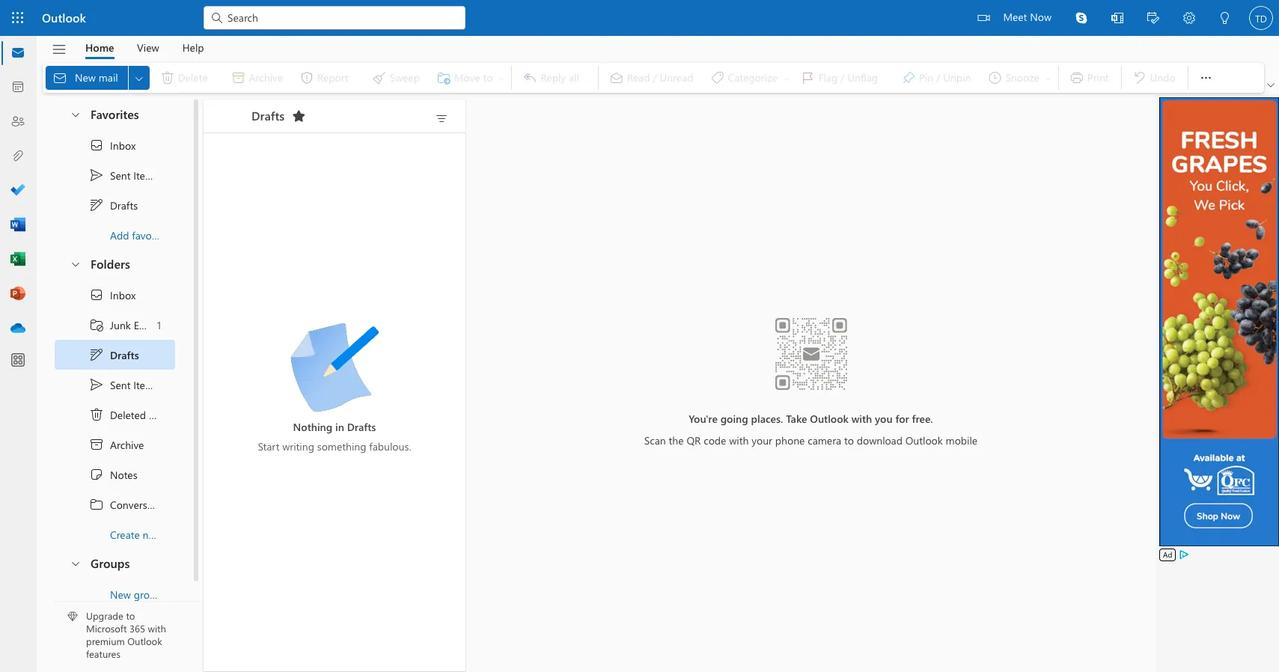 Task type: describe. For each thing, give the bounding box(es) containing it.
tab list inside application
[[74, 36, 216, 59]]

 search field
[[204, 0, 466, 34]]


[[89, 317, 104, 332]]

create new folder tree item
[[55, 520, 192, 549]]

 for groups
[[70, 557, 82, 569]]

with inside upgrade to microsoft 365 with premium outlook features
[[148, 622, 166, 635]]

 button
[[44, 37, 74, 62]]

 new mail
[[52, 70, 118, 85]]

Search for email, meetings, files and more. field
[[226, 9, 457, 25]]

 inside favorites tree
[[89, 138, 104, 153]]

tree containing 
[[55, 280, 192, 549]]

 button
[[1100, 0, 1136, 38]]

1
[[157, 318, 161, 332]]

code
[[704, 433, 726, 448]]

 tree item
[[55, 460, 175, 490]]

 button for groups
[[62, 549, 88, 577]]

2  from the top
[[89, 377, 104, 392]]

drafts inside favorites tree
[[110, 198, 138, 212]]

inbox inside tree
[[110, 288, 136, 302]]

2  drafts from the top
[[89, 347, 139, 362]]

deleted
[[110, 408, 146, 422]]

outlook up camera on the right of page
[[810, 412, 849, 426]]

 inbox inside tree
[[89, 287, 136, 302]]

features
[[86, 648, 120, 660]]

excel image
[[10, 252, 25, 267]]

help button
[[171, 36, 215, 59]]

view button
[[126, 36, 170, 59]]

home button
[[74, 36, 125, 59]]

 button
[[1264, 78, 1278, 93]]

 button
[[1191, 63, 1221, 93]]

new group tree item
[[55, 579, 175, 609]]

favorites tree item
[[55, 100, 175, 130]]

1  tree item from the top
[[55, 190, 175, 220]]

free.
[[912, 412, 933, 426]]

mobile
[[946, 433, 978, 448]]

folders
[[91, 256, 130, 272]]

 tree item
[[55, 400, 175, 430]]

outlook banner
[[0, 0, 1279, 38]]

new inside  new mail
[[75, 70, 96, 84]]

account manager for test dummy image
[[1249, 6, 1273, 30]]

items inside  deleted items
[[149, 408, 174, 422]]

2  tree item from the top
[[55, 280, 175, 310]]

favorites tree
[[55, 94, 175, 250]]

 for second  tree item from the bottom of the application containing outlook
[[89, 198, 104, 213]]


[[434, 112, 449, 127]]

for
[[896, 412, 909, 426]]

1  tree item from the top
[[55, 130, 175, 160]]

download
[[857, 433, 903, 448]]

something
[[317, 439, 366, 454]]

 button for folders
[[62, 250, 88, 278]]


[[1267, 82, 1275, 89]]

phone
[[775, 433, 805, 448]]

2  tree item from the top
[[55, 340, 175, 370]]

365
[[129, 622, 145, 635]]

add favorite
[[110, 228, 167, 242]]

 sent items inside favorites tree
[[89, 168, 159, 183]]

1  tree item from the top
[[55, 160, 175, 190]]

mail image
[[10, 46, 25, 61]]

create new folder
[[110, 527, 192, 542]]

drafts inside nothing in drafts start writing something fabulous.
[[347, 420, 376, 434]]


[[1219, 12, 1231, 24]]

 deleted items
[[89, 407, 174, 422]]

drafts 
[[252, 107, 306, 124]]


[[89, 407, 104, 422]]

new group
[[110, 587, 162, 601]]

2 horizontal spatial with
[[852, 412, 872, 426]]

sent inside favorites tree
[[110, 168, 131, 182]]

calendar image
[[10, 80, 25, 95]]

your
[[752, 433, 772, 448]]

scan
[[644, 433, 666, 448]]

 tree item
[[55, 310, 175, 340]]

 button
[[1136, 0, 1172, 38]]


[[1076, 12, 1088, 24]]


[[1183, 12, 1195, 24]]


[[1148, 12, 1160, 24]]

upgrade to microsoft 365 with premium outlook features
[[86, 610, 166, 660]]

 junk email 1
[[89, 317, 161, 332]]

 notes
[[89, 467, 137, 482]]

 for 2nd  tree item from the top of the application containing outlook
[[89, 347, 104, 362]]

tags group
[[602, 63, 1055, 93]]


[[1199, 70, 1214, 85]]

people image
[[10, 115, 25, 130]]

outlook inside upgrade to microsoft 365 with premium outlook features
[[127, 635, 162, 648]]

now
[[1030, 10, 1052, 24]]

drafts inside tree
[[110, 348, 139, 362]]

 button for favorites
[[62, 100, 88, 128]]



Task type: vqa. For each thing, say whether or not it's contained in the screenshot.
the  
no



Task type: locate. For each thing, give the bounding box(es) containing it.
inbox up  junk email 1
[[110, 288, 136, 302]]

0 vertical spatial  tree item
[[55, 130, 175, 160]]

outlook down free.
[[906, 433, 943, 448]]


[[89, 467, 104, 482]]

0 vertical spatial inbox
[[110, 138, 136, 152]]

word image
[[10, 218, 25, 233]]

 tree item
[[55, 160, 175, 190], [55, 370, 175, 400]]

tree
[[55, 280, 192, 549]]

microsoft
[[86, 622, 127, 635]]

2  from the top
[[89, 287, 104, 302]]

fabulous.
[[369, 439, 411, 454]]

powerpoint image
[[10, 287, 25, 302]]

start
[[258, 439, 280, 454]]

1 vertical spatial to
[[126, 610, 135, 622]]

2  button from the top
[[62, 250, 88, 278]]

 for favorites
[[70, 108, 82, 120]]

 tree item down favorites tree item
[[55, 160, 175, 190]]

meet now
[[1003, 10, 1052, 24]]


[[52, 70, 67, 85]]

outlook inside "banner"
[[42, 10, 86, 25]]

 up add favorite tree item
[[89, 198, 104, 213]]

1  drafts from the top
[[89, 198, 138, 213]]

tab list containing home
[[74, 36, 216, 59]]

 tree item
[[55, 430, 175, 460]]

2  inbox from the top
[[89, 287, 136, 302]]

drafts inside drafts 
[[252, 107, 285, 123]]


[[51, 42, 67, 57]]

 button
[[1207, 0, 1243, 38]]

1 horizontal spatial to
[[844, 433, 854, 448]]

tab list
[[74, 36, 216, 59]]

upgrade
[[86, 610, 123, 622]]

1 horizontal spatial with
[[729, 433, 749, 448]]

 inbox
[[89, 138, 136, 153], [89, 287, 136, 302]]

 button
[[1172, 0, 1207, 38]]

more apps image
[[10, 353, 25, 368]]

with down going
[[729, 433, 749, 448]]

application
[[0, 0, 1279, 672]]

1 vertical spatial 
[[89, 287, 104, 302]]

to do image
[[10, 183, 25, 198]]

1 vertical spatial new
[[110, 587, 131, 601]]

0 vertical spatial items
[[133, 168, 159, 182]]

sent up "" tree item on the left bottom of the page
[[110, 378, 131, 392]]

groups tree item
[[55, 549, 175, 579]]

outlook right premium
[[127, 635, 162, 648]]

3  button from the top
[[62, 549, 88, 577]]

 inbox down the folders tree item on the left top of the page
[[89, 287, 136, 302]]

2 vertical spatial with
[[148, 622, 166, 635]]

2 vertical spatial  button
[[62, 549, 88, 577]]

 button
[[1064, 0, 1100, 36]]

 up 
[[89, 287, 104, 302]]

 inside favorites tree item
[[70, 108, 82, 120]]

0 vertical spatial  sent items
[[89, 168, 159, 183]]

1  button from the top
[[62, 100, 88, 128]]

notes
[[110, 467, 137, 482]]

 for folders
[[70, 258, 82, 270]]

in
[[335, 420, 344, 434]]

0 horizontal spatial new
[[75, 70, 96, 84]]

 button left folders
[[62, 250, 88, 278]]

1 vertical spatial  sent items
[[89, 377, 159, 392]]

home
[[85, 40, 114, 54]]

outlook up 
[[42, 10, 86, 25]]

2 inbox from the top
[[110, 288, 136, 302]]

 button inside the folders tree item
[[62, 250, 88, 278]]

application containing outlook
[[0, 0, 1279, 672]]

new left mail
[[75, 70, 96, 84]]

 button
[[287, 104, 311, 128]]

new
[[143, 527, 162, 542]]


[[291, 109, 306, 124]]

 inside popup button
[[133, 72, 145, 84]]

 archive
[[89, 437, 144, 452]]

to inside you're going places. take outlook with you for free. scan the qr code with your phone camera to download outlook mobile
[[844, 433, 854, 448]]

0 vertical spatial to
[[844, 433, 854, 448]]

 sent items up deleted
[[89, 377, 159, 392]]

1 vertical spatial  tree item
[[55, 340, 175, 370]]


[[210, 10, 225, 25]]

left-rail-appbar navigation
[[3, 36, 33, 346]]

0 vertical spatial  button
[[62, 100, 88, 128]]

new up upgrade
[[110, 587, 131, 601]]

2  from the top
[[89, 347, 104, 362]]

 drafts down  tree item
[[89, 347, 139, 362]]

meet
[[1003, 10, 1027, 24]]

drafts heading
[[232, 100, 311, 132]]

the
[[669, 433, 684, 448]]

0 vertical spatial  tree item
[[55, 190, 175, 220]]

to right camera on the right of page
[[844, 433, 854, 448]]

 button down  new mail
[[62, 100, 88, 128]]

 right mail
[[133, 72, 145, 84]]


[[89, 168, 104, 183], [89, 377, 104, 392]]


[[89, 198, 104, 213], [89, 347, 104, 362]]

items inside favorites tree
[[133, 168, 159, 182]]

ad
[[1163, 549, 1173, 560]]

add favorite tree item
[[55, 220, 175, 250]]

1  from the top
[[89, 168, 104, 183]]

1 sent from the top
[[110, 168, 131, 182]]

 sent items up add
[[89, 168, 159, 183]]

1 vertical spatial inbox
[[110, 288, 136, 302]]

folder
[[165, 527, 192, 542]]

drafts
[[252, 107, 285, 123], [110, 198, 138, 212], [110, 348, 139, 362], [347, 420, 376, 434]]

 tree item up deleted
[[55, 370, 175, 400]]

0 vertical spatial 
[[89, 138, 104, 153]]

1 vertical spatial  drafts
[[89, 347, 139, 362]]

 button inside "groups" "tree item"
[[62, 549, 88, 577]]

you
[[875, 412, 893, 426]]

1 vertical spatial sent
[[110, 378, 131, 392]]

files image
[[10, 149, 25, 164]]

 tree item down favorites
[[55, 130, 175, 160]]

0 vertical spatial 
[[89, 168, 104, 183]]

you're
[[689, 412, 718, 426]]

inbox
[[110, 138, 136, 152], [110, 288, 136, 302]]

writing
[[282, 439, 314, 454]]

0 vertical spatial 
[[89, 198, 104, 213]]

 tree item
[[55, 190, 175, 220], [55, 340, 175, 370]]

1 horizontal spatial new
[[110, 587, 131, 601]]

premium features image
[[67, 612, 78, 622]]

you're going places. take outlook with you for free. scan the qr code with your phone camera to download outlook mobile
[[644, 412, 978, 448]]

outlook
[[42, 10, 86, 25], [810, 412, 849, 426], [906, 433, 943, 448], [127, 635, 162, 648]]

drafts up add
[[110, 198, 138, 212]]

0 horizontal spatial with
[[148, 622, 166, 635]]

junk
[[110, 318, 131, 332]]

 inbox down favorites tree item
[[89, 138, 136, 153]]

 tree item up add
[[55, 190, 175, 220]]

favorites
[[91, 106, 139, 122]]

items up the favorite
[[133, 168, 159, 182]]

camera
[[808, 433, 842, 448]]

help
[[182, 40, 204, 54]]

1 vertical spatial  button
[[62, 250, 88, 278]]

1  from the top
[[89, 138, 104, 153]]

1 vertical spatial items
[[133, 378, 159, 392]]

 tree item
[[55, 130, 175, 160], [55, 280, 175, 310]]

places.
[[751, 412, 783, 426]]

1 vertical spatial  tree item
[[55, 370, 175, 400]]

 down favorites tree item
[[89, 138, 104, 153]]

groups
[[91, 555, 130, 571]]

create
[[110, 527, 140, 542]]

add
[[110, 228, 129, 242]]

favorite
[[132, 228, 167, 242]]

mail
[[99, 70, 118, 84]]

2  sent items from the top
[[89, 377, 159, 392]]

 tree item up the "junk"
[[55, 280, 175, 310]]

 tree item
[[55, 490, 175, 520]]

 inside the folders tree item
[[70, 258, 82, 270]]

0 horizontal spatial to
[[126, 610, 135, 622]]

with left you
[[852, 412, 872, 426]]

 down 
[[89, 347, 104, 362]]

 button left groups
[[62, 549, 88, 577]]

0 vertical spatial  tree item
[[55, 160, 175, 190]]

outlook link
[[42, 0, 86, 36]]

0 vertical spatial with
[[852, 412, 872, 426]]

nothing
[[293, 420, 332, 434]]

 left groups
[[70, 557, 82, 569]]

 inside tree
[[89, 287, 104, 302]]

 down  new mail
[[70, 108, 82, 120]]

 inside "groups" "tree item"
[[70, 557, 82, 569]]


[[89, 437, 104, 452]]

0 vertical spatial sent
[[110, 168, 131, 182]]

email
[[134, 318, 158, 332]]

sent up add
[[110, 168, 131, 182]]

new inside tree item
[[110, 587, 131, 601]]

 button
[[129, 66, 150, 90]]


[[89, 497, 104, 512]]

 left folders
[[70, 258, 82, 270]]

qr
[[687, 433, 701, 448]]

drafts right in
[[347, 420, 376, 434]]

to
[[844, 433, 854, 448], [126, 610, 135, 622]]

drafts left the  on the top
[[252, 107, 285, 123]]


[[978, 12, 990, 24]]

 drafts inside favorites tree
[[89, 198, 138, 213]]

1 vertical spatial 
[[89, 347, 104, 362]]

 tree item down the "junk"
[[55, 340, 175, 370]]

1 vertical spatial 
[[89, 377, 104, 392]]

 down favorites tree item
[[89, 168, 104, 183]]

onedrive image
[[10, 321, 25, 336]]

 drafts up add favorite tree item
[[89, 198, 138, 213]]

0 vertical spatial  inbox
[[89, 138, 136, 153]]

with right 365
[[148, 622, 166, 635]]

2  tree item from the top
[[55, 370, 175, 400]]

 button inside favorites tree item
[[62, 100, 88, 128]]

view
[[137, 40, 159, 54]]

sent
[[110, 168, 131, 182], [110, 378, 131, 392]]

items up  deleted items at the bottom
[[133, 378, 159, 392]]

1 vertical spatial  inbox
[[89, 287, 136, 302]]

to inside upgrade to microsoft 365 with premium outlook features
[[126, 610, 135, 622]]

items
[[133, 168, 159, 182], [133, 378, 159, 392], [149, 408, 174, 422]]

move & delete group
[[46, 63, 509, 93]]


[[133, 72, 145, 84], [70, 108, 82, 120], [70, 258, 82, 270], [70, 557, 82, 569]]

1 vertical spatial  tree item
[[55, 280, 175, 310]]

1 inbox from the top
[[110, 138, 136, 152]]

 button
[[430, 108, 454, 129]]

1  from the top
[[89, 198, 104, 213]]

 inbox inside favorites tree
[[89, 138, 136, 153]]

nothing in drafts start writing something fabulous.
[[258, 420, 411, 454]]

1  inbox from the top
[[89, 138, 136, 153]]

message list section
[[204, 96, 466, 671]]

inbox inside favorites tree
[[110, 138, 136, 152]]

 inside favorites tree
[[89, 198, 104, 213]]


[[1112, 12, 1124, 24]]

2 vertical spatial items
[[149, 408, 174, 422]]

folders tree item
[[55, 250, 175, 280]]

group
[[134, 587, 162, 601]]

drafts down  junk email 1
[[110, 348, 139, 362]]

new
[[75, 70, 96, 84], [110, 587, 131, 601]]

take
[[786, 412, 807, 426]]

 inside favorites tree
[[89, 168, 104, 183]]

1  sent items from the top
[[89, 168, 159, 183]]

to down 'new group'
[[126, 610, 135, 622]]

 drafts
[[89, 198, 138, 213], [89, 347, 139, 362]]

1 vertical spatial with
[[729, 433, 749, 448]]

 up 
[[89, 377, 104, 392]]

 inside tree
[[89, 347, 104, 362]]

archive
[[110, 438, 144, 452]]

going
[[721, 412, 748, 426]]

premium
[[86, 635, 125, 648]]

0 vertical spatial  drafts
[[89, 198, 138, 213]]

 sent items
[[89, 168, 159, 183], [89, 377, 159, 392]]

inbox down favorites tree item
[[110, 138, 136, 152]]

2 sent from the top
[[110, 378, 131, 392]]

set your advertising preferences image
[[1179, 549, 1190, 561]]

0 vertical spatial new
[[75, 70, 96, 84]]

items right deleted
[[149, 408, 174, 422]]



